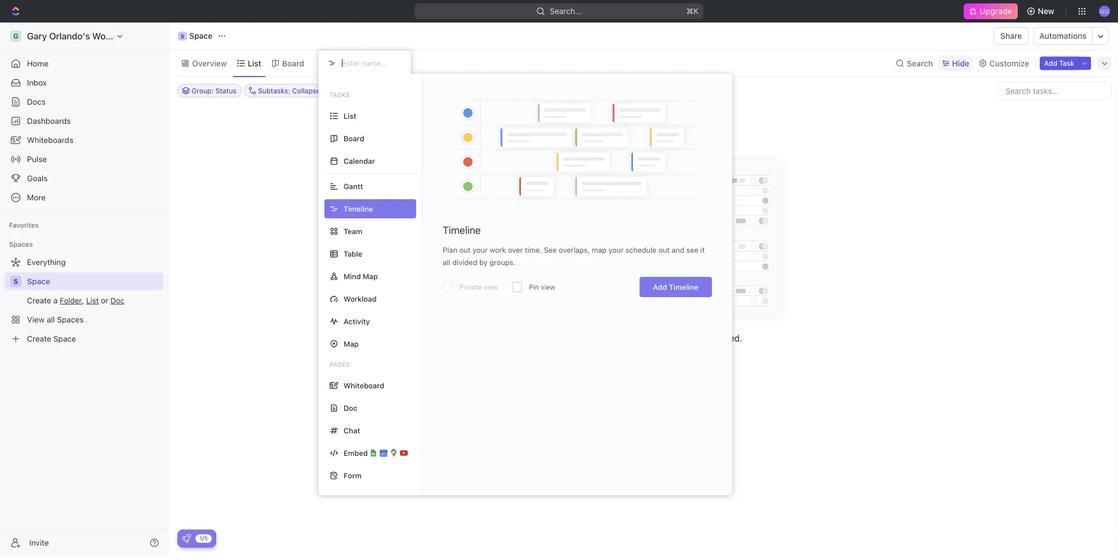 Task type: vqa. For each thing, say whether or not it's contained in the screenshot.
row group
no



Task type: locate. For each thing, give the bounding box(es) containing it.
1 vertical spatial timeline
[[669, 283, 698, 291]]

search
[[907, 59, 933, 68]]

docs link
[[5, 93, 163, 111]]

add left task
[[1044, 59, 1057, 67]]

new
[[1038, 6, 1054, 16]]

plan
[[443, 246, 457, 254]]

s for s space
[[181, 33, 184, 39]]

view for private view
[[484, 283, 498, 291]]

1 vertical spatial space, , element
[[10, 276, 21, 287]]

0 horizontal spatial map
[[344, 340, 359, 348]]

space, , element inside the space tree
[[10, 276, 21, 287]]

dashboards link
[[5, 112, 163, 130]]

0 vertical spatial space, , element
[[178, 32, 187, 41]]

mind
[[344, 272, 361, 281]]

empty.
[[601, 333, 628, 344]]

1 horizontal spatial add
[[1044, 59, 1057, 67]]

s inside 's space'
[[181, 33, 184, 39]]

upgrade
[[980, 6, 1012, 16]]

whiteboard
[[344, 382, 384, 390]]

dashboards
[[27, 116, 71, 126]]

goals link
[[5, 170, 163, 188]]

0 vertical spatial add
[[1044, 59, 1057, 67]]

board up calendar
[[344, 134, 364, 143]]

0 horizontal spatial board
[[282, 59, 304, 68]]

your right map
[[609, 246, 624, 254]]

timeline down and
[[669, 283, 698, 291]]

0 horizontal spatial out
[[459, 246, 471, 254]]

list down the tasks
[[344, 112, 356, 120]]

started.
[[711, 333, 742, 344]]

view button
[[318, 55, 355, 71]]

0 vertical spatial list
[[248, 59, 261, 68]]

table
[[344, 250, 362, 258]]

board link
[[280, 55, 304, 71]]

customize
[[990, 59, 1029, 68]]

space, , element
[[178, 32, 187, 41], [10, 276, 21, 287]]

add task button
[[1040, 57, 1079, 70]]

0 horizontal spatial space
[[27, 277, 50, 286]]

list left the board link
[[248, 59, 261, 68]]

favorites button
[[5, 219, 43, 232]]

1 your from the left
[[473, 246, 488, 254]]

0 vertical spatial s
[[181, 33, 184, 39]]

0 horizontal spatial view
[[484, 283, 498, 291]]

1 horizontal spatial s
[[181, 33, 184, 39]]

1 vertical spatial map
[[344, 340, 359, 348]]

hide button
[[939, 55, 973, 71]]

list right a
[[667, 333, 682, 344]]

new button
[[1022, 2, 1061, 20]]

add inside button
[[1044, 59, 1057, 67]]

view right private
[[484, 283, 498, 291]]

task
[[1059, 59, 1074, 67]]

see
[[544, 246, 557, 254]]

overlaps,
[[559, 246, 590, 254]]

all
[[443, 258, 450, 267]]

1 out from the left
[[459, 246, 471, 254]]

2 view from the left
[[541, 283, 555, 291]]

2 vertical spatial list
[[667, 333, 682, 344]]

1 vertical spatial space
[[27, 277, 50, 286]]

map
[[592, 246, 607, 254]]

0 vertical spatial space
[[189, 31, 212, 41]]

add
[[1044, 59, 1057, 67], [653, 283, 667, 291]]

0 horizontal spatial list
[[248, 59, 261, 68]]

whiteboards
[[27, 135, 73, 145]]

2 horizontal spatial space
[[564, 333, 589, 344]]

1 vertical spatial list
[[344, 112, 356, 120]]

pulse
[[27, 155, 47, 164]]

space down spaces
[[27, 277, 50, 286]]

s inside tree
[[13, 278, 18, 286]]

1 view from the left
[[484, 283, 498, 291]]

add task
[[1044, 59, 1074, 67]]

1 horizontal spatial view
[[541, 283, 555, 291]]

pin view
[[529, 283, 555, 291]]

space left is
[[564, 333, 589, 344]]

1 vertical spatial s
[[13, 278, 18, 286]]

automations
[[1039, 31, 1087, 41]]

1 horizontal spatial space, , element
[[178, 32, 187, 41]]

0 vertical spatial board
[[282, 59, 304, 68]]

1/5
[[199, 535, 208, 542]]

timeline
[[443, 224, 481, 236], [669, 283, 698, 291]]

tasks
[[330, 91, 350, 99]]

favorites
[[9, 221, 39, 229]]

1 horizontal spatial board
[[344, 134, 364, 143]]

s space
[[181, 31, 212, 41]]

this
[[544, 333, 562, 344]]

get
[[695, 333, 708, 344]]

list
[[248, 59, 261, 68], [344, 112, 356, 120], [667, 333, 682, 344]]

space up overview link
[[189, 31, 212, 41]]

1 vertical spatial add
[[653, 283, 667, 291]]

onboarding checklist button image
[[182, 535, 191, 544]]

automations button
[[1034, 28, 1092, 44]]

sidebar navigation
[[0, 23, 168, 557]]

view
[[333, 59, 351, 68]]

view button
[[318, 50, 355, 77]]

map right mind
[[363, 272, 378, 281]]

to
[[684, 333, 693, 344]]

out up divided
[[459, 246, 471, 254]]

docs
[[27, 97, 46, 106]]

0 horizontal spatial space, , element
[[10, 276, 21, 287]]

0 horizontal spatial s
[[13, 278, 18, 286]]

view
[[484, 283, 498, 291], [541, 283, 555, 291]]

1 horizontal spatial your
[[609, 246, 624, 254]]

your
[[473, 246, 488, 254], [609, 246, 624, 254]]

map
[[363, 272, 378, 281], [344, 340, 359, 348]]

0 horizontal spatial your
[[473, 246, 488, 254]]

customize button
[[975, 55, 1033, 71]]

Enter name... field
[[341, 58, 402, 68]]

view right pin
[[541, 283, 555, 291]]

is
[[592, 333, 598, 344]]

add for add timeline
[[653, 283, 667, 291]]

timeline up plan
[[443, 224, 481, 236]]

0 vertical spatial map
[[363, 272, 378, 281]]

inbox
[[27, 78, 47, 87]]

add down schedule
[[653, 283, 667, 291]]

out left and
[[659, 246, 670, 254]]

s
[[181, 33, 184, 39], [13, 278, 18, 286]]

private
[[460, 283, 482, 291]]

your up by
[[473, 246, 488, 254]]

out
[[459, 246, 471, 254], [659, 246, 670, 254]]

1 horizontal spatial space
[[189, 31, 212, 41]]

board right list "link"
[[282, 59, 304, 68]]

1 vertical spatial board
[[344, 134, 364, 143]]

share button
[[994, 27, 1029, 45]]

Search tasks... text field
[[999, 82, 1111, 99]]

map down activity
[[344, 340, 359, 348]]

2 your from the left
[[609, 246, 624, 254]]

over
[[508, 246, 523, 254]]

2 vertical spatial space
[[564, 333, 589, 344]]

1 horizontal spatial list
[[344, 112, 356, 120]]

1 horizontal spatial out
[[659, 246, 670, 254]]

1 horizontal spatial timeline
[[669, 283, 698, 291]]

0 horizontal spatial timeline
[[443, 224, 481, 236]]

calendar
[[344, 157, 375, 165]]

2 horizontal spatial list
[[667, 333, 682, 344]]

0 horizontal spatial add
[[653, 283, 667, 291]]

list link
[[245, 55, 261, 71]]

space
[[189, 31, 212, 41], [27, 277, 50, 286], [564, 333, 589, 344]]



Task type: describe. For each thing, give the bounding box(es) containing it.
0 vertical spatial timeline
[[443, 224, 481, 236]]

mind map
[[344, 272, 378, 281]]

home link
[[5, 55, 163, 73]]

it
[[700, 246, 705, 254]]

work
[[490, 246, 506, 254]]

plan out your work over time. see overlaps, map your schedule out and see it all divided by groups.
[[443, 246, 705, 267]]

goals
[[27, 174, 48, 183]]

pulse link
[[5, 150, 163, 168]]

divided
[[452, 258, 477, 267]]

chat
[[344, 427, 360, 435]]

space inside space link
[[27, 277, 50, 286]]

schedule
[[626, 246, 657, 254]]

search button
[[892, 55, 936, 71]]

s for s
[[13, 278, 18, 286]]

overview link
[[190, 55, 227, 71]]

inbox link
[[5, 74, 163, 92]]

add for add task
[[1044, 59, 1057, 67]]

home
[[27, 59, 49, 68]]

add timeline
[[653, 283, 698, 291]]

doc
[[344, 404, 357, 413]]

and
[[672, 246, 684, 254]]

space tree
[[5, 253, 163, 348]]

a
[[660, 333, 665, 344]]

board inside the board link
[[282, 59, 304, 68]]

by
[[479, 258, 488, 267]]

overview
[[192, 59, 227, 68]]

team
[[344, 227, 362, 236]]

this space is empty. create a list to get started.
[[544, 333, 742, 344]]

see
[[686, 246, 698, 254]]

pin
[[529, 283, 539, 291]]

space link
[[27, 273, 161, 291]]

pages
[[330, 361, 350, 368]]

create
[[631, 333, 658, 344]]

upgrade link
[[964, 3, 1018, 19]]

time.
[[525, 246, 542, 254]]

space for s space
[[189, 31, 212, 41]]

search...
[[550, 6, 582, 16]]

1 horizontal spatial map
[[363, 272, 378, 281]]

groups.
[[490, 258, 516, 267]]

whiteboards link
[[5, 131, 163, 149]]

activity
[[344, 317, 370, 326]]

workload
[[344, 295, 377, 303]]

private view
[[460, 283, 498, 291]]

spaces
[[9, 241, 33, 248]]

share
[[1000, 31, 1022, 41]]

⌘k
[[686, 6, 699, 16]]

onboarding checklist button element
[[182, 535, 191, 544]]

gantt
[[344, 182, 363, 191]]

list inside "link"
[[248, 59, 261, 68]]

space for this space is empty. create a list to get started.
[[564, 333, 589, 344]]

2 out from the left
[[659, 246, 670, 254]]

embed
[[344, 449, 368, 458]]

view for pin view
[[541, 283, 555, 291]]

invite
[[29, 538, 49, 548]]

form
[[344, 472, 362, 480]]

hide
[[952, 59, 969, 68]]



